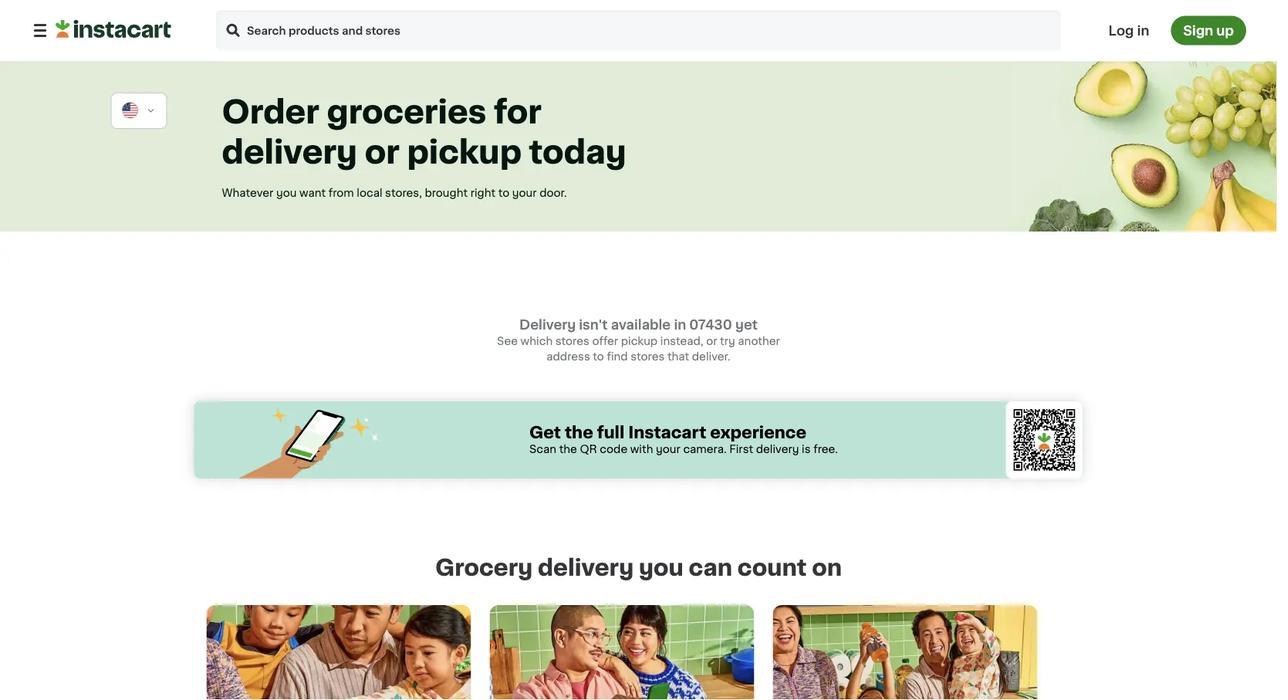 Task type: vqa. For each thing, say whether or not it's contained in the screenshot.
the leftmost free
no



Task type: describe. For each thing, give the bounding box(es) containing it.
door.
[[540, 188, 567, 198]]

pickup inside order groceries for delivery or pickup today
[[407, 137, 522, 168]]

sign
[[1184, 24, 1214, 37]]

order
[[222, 97, 319, 128]]

yet
[[736, 318, 758, 332]]

deliver.
[[692, 351, 731, 362]]

delivery inside order groceries for delivery or pickup today
[[222, 137, 357, 168]]

today
[[529, 137, 627, 168]]

delivery inside get the full instacart experience scan the qr code with your camera. first delivery is free.
[[756, 444, 799, 455]]

instacart
[[628, 424, 707, 440]]

1 horizontal spatial delivery
[[538, 557, 634, 579]]

count
[[738, 557, 807, 579]]

sign up
[[1184, 24, 1234, 37]]

code
[[600, 444, 628, 455]]

united states element
[[121, 101, 140, 120]]

with
[[630, 444, 653, 455]]

local
[[357, 188, 382, 198]]

first
[[730, 444, 753, 455]]

0 horizontal spatial to
[[498, 188, 510, 198]]

scan
[[529, 444, 557, 455]]

0 horizontal spatial stores
[[556, 336, 590, 347]]

offer
[[592, 336, 618, 347]]

see
[[497, 336, 518, 347]]

qr code image
[[1006, 401, 1083, 479]]

in inside log in "button"
[[1137, 24, 1150, 37]]

can
[[689, 557, 733, 579]]

delivery
[[520, 318, 576, 332]]

order groceries for delivery or pickup today
[[222, 97, 627, 168]]

want
[[300, 188, 326, 198]]

0 horizontal spatial you
[[276, 188, 297, 198]]

from
[[329, 188, 354, 198]]

pickup inside delivery isn't available in 07430 yet see which stores offer pickup instead, or try another address to find stores that deliver.
[[621, 336, 658, 347]]

instead,
[[661, 336, 704, 347]]

on
[[812, 557, 842, 579]]

try
[[720, 336, 735, 347]]

up
[[1217, 24, 1234, 37]]



Task type: locate. For each thing, give the bounding box(es) containing it.
to inside delivery isn't available in 07430 yet see which stores offer pickup instead, or try another address to find stores that deliver.
[[593, 351, 604, 362]]

pickup up brought
[[407, 137, 522, 168]]

the up qr
[[565, 424, 593, 440]]

stores
[[556, 336, 590, 347], [631, 351, 665, 362]]

stores,
[[385, 188, 422, 198]]

or inside order groceries for delivery or pickup today
[[365, 137, 400, 168]]

is
[[802, 444, 811, 455]]

pickup down available
[[621, 336, 658, 347]]

in
[[1137, 24, 1150, 37], [674, 318, 686, 332]]

1 vertical spatial or
[[706, 336, 717, 347]]

1 horizontal spatial your
[[656, 444, 681, 455]]

0 vertical spatial to
[[498, 188, 510, 198]]

0 vertical spatial you
[[276, 188, 297, 198]]

0 vertical spatial delivery
[[222, 137, 357, 168]]

0 horizontal spatial your
[[512, 188, 537, 198]]

brought
[[425, 188, 468, 198]]

instacart home image
[[56, 20, 171, 38]]

07430
[[690, 318, 732, 332]]

log
[[1109, 24, 1134, 37]]

free.
[[814, 444, 838, 455]]

None search field
[[215, 9, 1063, 52]]

the left qr
[[559, 444, 577, 455]]

0 vertical spatial stores
[[556, 336, 590, 347]]

0 horizontal spatial in
[[674, 318, 686, 332]]

1 vertical spatial in
[[674, 318, 686, 332]]

stores up the address
[[556, 336, 590, 347]]

for
[[494, 97, 542, 128]]

in inside delivery isn't available in 07430 yet see which stores offer pickup instead, or try another address to find stores that deliver.
[[674, 318, 686, 332]]

your down instacart
[[656, 444, 681, 455]]

you left want
[[276, 188, 297, 198]]

the
[[565, 424, 593, 440], [559, 444, 577, 455]]

2 horizontal spatial delivery
[[756, 444, 799, 455]]

grocery delivery you can count on
[[435, 557, 842, 579]]

to down the offer in the top of the page
[[593, 351, 604, 362]]

to
[[498, 188, 510, 198], [593, 351, 604, 362]]

or
[[365, 137, 400, 168], [706, 336, 717, 347]]

your inside get the full instacart experience scan the qr code with your camera. first delivery is free.
[[656, 444, 681, 455]]

Search field
[[215, 9, 1063, 52]]

1 vertical spatial delivery
[[756, 444, 799, 455]]

you
[[276, 188, 297, 198], [639, 557, 684, 579]]

that
[[668, 351, 689, 362]]

in up instead,
[[674, 318, 686, 332]]

available
[[611, 318, 671, 332]]

1 vertical spatial the
[[559, 444, 577, 455]]

open main menu image
[[31, 21, 49, 40]]

1 vertical spatial to
[[593, 351, 604, 362]]

you left the can
[[639, 557, 684, 579]]

another
[[738, 336, 780, 347]]

1 vertical spatial pickup
[[621, 336, 658, 347]]

log in
[[1109, 24, 1150, 37]]

full
[[597, 424, 625, 440]]

1 vertical spatial you
[[639, 557, 684, 579]]

0 vertical spatial your
[[512, 188, 537, 198]]

1 horizontal spatial you
[[639, 557, 684, 579]]

2 vertical spatial delivery
[[538, 557, 634, 579]]

your
[[512, 188, 537, 198], [656, 444, 681, 455]]

sign up button
[[1171, 16, 1247, 45]]

get
[[529, 424, 561, 440]]

right
[[471, 188, 496, 198]]

0 vertical spatial pickup
[[407, 137, 522, 168]]

0 horizontal spatial pickup
[[407, 137, 522, 168]]

0 vertical spatial in
[[1137, 24, 1150, 37]]

camera.
[[683, 444, 727, 455]]

groceries
[[327, 97, 487, 128]]

0 horizontal spatial or
[[365, 137, 400, 168]]

1 horizontal spatial pickup
[[621, 336, 658, 347]]

0 vertical spatial or
[[365, 137, 400, 168]]

to right right on the left of the page
[[498, 188, 510, 198]]

1 horizontal spatial to
[[593, 351, 604, 362]]

isn't
[[579, 318, 608, 332]]

find
[[607, 351, 628, 362]]

pickup
[[407, 137, 522, 168], [621, 336, 658, 347]]

address
[[547, 351, 590, 362]]

log in button
[[1104, 16, 1154, 45]]

or inside delivery isn't available in 07430 yet see which stores offer pickup instead, or try another address to find stores that deliver.
[[706, 336, 717, 347]]

or up deliver.
[[706, 336, 717, 347]]

1 vertical spatial your
[[656, 444, 681, 455]]

whatever you want from local stores, brought right to your door.
[[222, 188, 567, 198]]

get the full instacart experience scan the qr code with your camera. first delivery is free.
[[529, 424, 838, 455]]

1 horizontal spatial in
[[1137, 24, 1150, 37]]

1 vertical spatial stores
[[631, 351, 665, 362]]

in right 'log'
[[1137, 24, 1150, 37]]

whatever
[[222, 188, 274, 198]]

delivery isn't available in 07430 yet see which stores offer pickup instead, or try another address to find stores that deliver.
[[497, 318, 780, 362]]

your left door. at the top left of the page
[[512, 188, 537, 198]]

1 horizontal spatial stores
[[631, 351, 665, 362]]

which
[[521, 336, 553, 347]]

0 vertical spatial the
[[565, 424, 593, 440]]

qr
[[580, 444, 597, 455]]

experience
[[710, 424, 807, 440]]

grocery
[[435, 557, 533, 579]]

0 horizontal spatial delivery
[[222, 137, 357, 168]]

1 horizontal spatial or
[[706, 336, 717, 347]]

delivery
[[222, 137, 357, 168], [756, 444, 799, 455], [538, 557, 634, 579]]

or up whatever you want from local stores, brought right to your door.
[[365, 137, 400, 168]]

stores right find
[[631, 351, 665, 362]]



